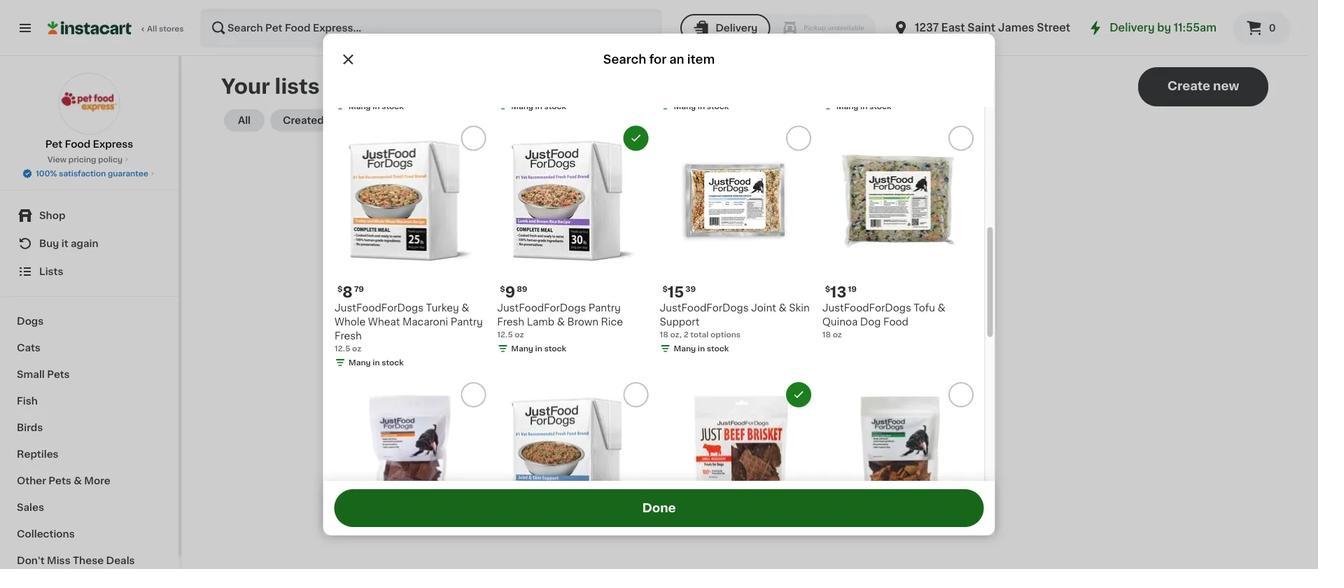 Task type: vqa. For each thing, say whether or not it's contained in the screenshot.
Product Group containing 9
yes



Task type: describe. For each thing, give the bounding box(es) containing it.
1237 east saint james street button
[[893, 8, 1071, 48]]

miss
[[47, 556, 70, 566]]

policy
[[98, 156, 123, 163]]

lists link
[[8, 258, 170, 286]]

dogs
[[17, 316, 44, 326]]

street
[[1037, 23, 1071, 33]]

a
[[753, 336, 760, 348]]

reptiles
[[17, 449, 59, 459]]

0
[[1269, 23, 1276, 33]]

justfoodfordogs venison & squash
[[334, 61, 475, 85]]

small pets
[[17, 370, 70, 379]]

all for all
[[238, 116, 251, 125]]

satisfaction
[[59, 170, 106, 177]]

saint
[[968, 23, 996, 33]]

guarantee
[[108, 170, 148, 177]]

in inside button
[[860, 103, 867, 110]]

79
[[354, 285, 364, 293]]

0 vertical spatial lists
[[39, 267, 63, 277]]

oz inside justfoodfordogs turkey & whole wheat macaroni pantry fresh 12.5 oz
[[352, 345, 361, 353]]

potato for sweet
[[530, 75, 563, 85]]

instacart logo image
[[48, 20, 132, 36]]

dialog containing 8
[[323, 0, 995, 569]]

venison
[[426, 61, 465, 71]]

product group containing 15
[[660, 126, 811, 357]]

justfoodfordogs tofu & quinoa dog food 18 oz
[[822, 303, 945, 339]]

& for justfoodfordogs venison & squash
[[468, 61, 475, 71]]

delivery by 11:55am link
[[1087, 20, 1217, 36]]

delivery for delivery
[[716, 23, 758, 33]]

an
[[669, 54, 684, 65]]

done button
[[334, 489, 984, 527]]

food inside justfoodfordogs tofu & quinoa dog food 18 oz
[[883, 317, 908, 327]]

sweet
[[497, 75, 528, 85]]

0 horizontal spatial unselect item image
[[629, 132, 642, 145]]

lists inside "no lists yet lists you create will be saved here."
[[660, 306, 683, 316]]

pantry inside justfoodfordogs beef & russet potato pantry fresh
[[731, 75, 764, 85]]

& for justfoodfordogs fish & sweet potato
[[611, 61, 619, 71]]

you
[[685, 306, 704, 316]]

all button
[[224, 109, 265, 132]]

service type group
[[681, 14, 876, 42]]

oz inside justfoodfordogs pantry fresh lamb & brown rice 12.5 oz
[[514, 331, 524, 339]]

pet food express
[[45, 139, 133, 149]]

pets for small
[[47, 370, 70, 379]]

other
[[17, 476, 46, 486]]

all for all stores
[[147, 25, 157, 33]]

$ 15 39
[[662, 285, 696, 299]]

1 vertical spatial fish
[[17, 396, 38, 406]]

$ for 15
[[662, 285, 667, 293]]

delivery by 11:55am
[[1110, 23, 1217, 33]]

pricing
[[68, 156, 96, 163]]

dog
[[860, 317, 881, 327]]

many in stock inside the many in stock button
[[836, 103, 891, 110]]

justfoodfordogs for russet
[[660, 61, 748, 71]]

justfoodfordogs fish & sweet potato
[[497, 61, 619, 85]]

justfoodfordogs beef & russet potato pantry fresh
[[660, 61, 793, 85]]

saved
[[774, 306, 803, 316]]

$ for 9
[[500, 285, 505, 293]]

all stores link
[[48, 8, 185, 48]]

done
[[642, 502, 676, 514]]

buy
[[39, 239, 59, 249]]

beef
[[751, 61, 774, 71]]

don't
[[17, 556, 45, 566]]

small
[[17, 370, 45, 379]]

joint
[[751, 303, 776, 313]]

create new
[[1168, 80, 1239, 92]]

will
[[741, 306, 756, 316]]

fresh inside justfoodfordogs turkey & whole wheat macaroni pantry fresh 12.5 oz
[[334, 331, 362, 341]]

stock inside button
[[869, 103, 891, 110]]

me
[[342, 116, 358, 125]]

dogs link
[[8, 308, 170, 335]]

again
[[71, 239, 98, 249]]

shop link
[[8, 202, 170, 230]]

& for justfoodfordogs tofu & quinoa dog food 18 oz
[[938, 303, 945, 313]]

created by me button
[[270, 109, 370, 132]]

support
[[660, 317, 699, 327]]

view
[[48, 156, 67, 163]]

created by me
[[283, 116, 358, 125]]

19
[[848, 285, 857, 293]]

18 inside the justfoodfordogs joint & skin support 18 oz, 2 total options
[[660, 331, 668, 339]]

whole
[[334, 317, 365, 327]]

food inside pet food express link
[[65, 139, 90, 149]]

product group containing 8
[[334, 126, 486, 371]]

justfoodfordogs turkey & whole wheat macaroni pantry fresh 12.5 oz
[[334, 303, 483, 353]]

wheat
[[368, 317, 400, 327]]

2
[[683, 331, 688, 339]]

cats link
[[8, 335, 170, 361]]

stores
[[159, 25, 184, 33]]

your lists
[[221, 77, 320, 97]]

by for delivery
[[1157, 23, 1171, 33]]

delivery for delivery by 11:55am
[[1110, 23, 1155, 33]]

justfoodfordogs pantry fresh lamb & brown rice 12.5 oz
[[497, 303, 623, 339]]

pets for other
[[49, 476, 71, 486]]

fish link
[[8, 388, 170, 414]]

total
[[690, 331, 708, 339]]

squash
[[334, 75, 371, 85]]

product group containing 9
[[497, 126, 648, 357]]

other pets & more
[[17, 476, 110, 486]]

pet food express logo image
[[58, 73, 120, 134]]

justfoodfordogs for skin
[[660, 303, 748, 313]]

delivery button
[[681, 14, 770, 42]]

rice
[[601, 317, 623, 327]]

$ for 13
[[825, 285, 830, 293]]

list
[[763, 336, 782, 348]]

oz,
[[670, 331, 682, 339]]

& for other pets & more
[[74, 476, 82, 486]]

create for create a list
[[708, 336, 750, 348]]

lists for your
[[275, 77, 320, 97]]

many inside button
[[836, 103, 858, 110]]



Task type: locate. For each thing, give the bounding box(es) containing it.
turkey
[[426, 303, 459, 313]]

0 vertical spatial create
[[1168, 80, 1211, 92]]

& left for
[[611, 61, 619, 71]]

justfoodfordogs up squash
[[334, 61, 423, 71]]

$ 13 19
[[825, 285, 857, 299]]

view pricing policy link
[[48, 154, 131, 165]]

2 horizontal spatial pantry
[[731, 75, 764, 85]]

1 horizontal spatial fresh
[[497, 317, 524, 327]]

0 horizontal spatial create
[[708, 336, 750, 348]]

fresh left lamb at the bottom left
[[497, 317, 524, 327]]

1 horizontal spatial delivery
[[1110, 23, 1155, 33]]

pets inside small pets link
[[47, 370, 70, 379]]

$ 8 79
[[337, 285, 364, 299]]

& inside justfoodfordogs venison & squash
[[468, 61, 475, 71]]

oz down $ 9 89
[[514, 331, 524, 339]]

justfoodfordogs for whole
[[334, 303, 423, 313]]

& inside justfoodfordogs beef & russet potato pantry fresh
[[777, 61, 785, 71]]

lists inside "no lists yet lists you create will be saved here."
[[731, 290, 756, 302]]

& right lamb at the bottom left
[[557, 317, 565, 327]]

product group containing 13
[[822, 126, 974, 340]]

justfoodfordogs for lamb
[[497, 303, 586, 313]]

delivery left 11:55am
[[1110, 23, 1155, 33]]

0 horizontal spatial by
[[326, 116, 339, 125]]

1 vertical spatial unselect item image
[[792, 389, 805, 401]]

lists up the will
[[731, 290, 756, 302]]

new
[[1213, 80, 1239, 92]]

& right 'turkey'
[[461, 303, 469, 313]]

1 horizontal spatial potato
[[696, 75, 729, 85]]

buy it again link
[[8, 230, 170, 258]]

create inside create new button
[[1168, 80, 1211, 92]]

by inside button
[[326, 116, 339, 125]]

pets right other
[[49, 476, 71, 486]]

don't miss these deals link
[[8, 548, 170, 569]]

$ inside $ 15 39
[[662, 285, 667, 293]]

2 potato from the left
[[696, 75, 729, 85]]

1 horizontal spatial lists
[[660, 306, 683, 316]]

0 vertical spatial fish
[[588, 61, 609, 71]]

pantry inside justfoodfordogs pantry fresh lamb & brown rice 12.5 oz
[[588, 303, 621, 313]]

cats
[[17, 343, 41, 353]]

stock
[[381, 103, 404, 110], [544, 103, 566, 110], [707, 103, 729, 110], [869, 103, 891, 110], [544, 345, 566, 353], [707, 345, 729, 353], [381, 359, 404, 367]]

delivery inside button
[[716, 23, 758, 33]]

potato for russet
[[696, 75, 729, 85]]

justfoodfordogs up wheat
[[334, 303, 423, 313]]

all stores
[[147, 25, 184, 33]]

18 down quinoa at the bottom of the page
[[822, 331, 831, 339]]

& for justfoodfordogs turkey & whole wheat macaroni pantry fresh 12.5 oz
[[461, 303, 469, 313]]

oz down 'whole'
[[352, 345, 361, 353]]

fresh inside justfoodfordogs beef & russet potato pantry fresh
[[766, 75, 793, 85]]

12.5 inside justfoodfordogs turkey & whole wheat macaroni pantry fresh 12.5 oz
[[334, 345, 350, 353]]

1 horizontal spatial 18
[[822, 331, 831, 339]]

justfoodfordogs inside justfoodfordogs turkey & whole wheat macaroni pantry fresh 12.5 oz
[[334, 303, 423, 313]]

1 horizontal spatial unselect item image
[[792, 389, 805, 401]]

2 horizontal spatial fresh
[[766, 75, 793, 85]]

1 vertical spatial pantry
[[588, 303, 621, 313]]

0 horizontal spatial lists
[[275, 77, 320, 97]]

dialog
[[323, 0, 995, 569]]

potato right sweet
[[530, 75, 563, 85]]

100% satisfaction guarantee
[[36, 170, 148, 177]]

lists down 'buy'
[[39, 267, 63, 277]]

food right dog
[[883, 317, 908, 327]]

4 $ from the left
[[825, 285, 830, 293]]

fresh inside justfoodfordogs pantry fresh lamb & brown rice 12.5 oz
[[497, 317, 524, 327]]

fresh down 'whole'
[[334, 331, 362, 341]]

justfoodfordogs up russet
[[660, 61, 748, 71]]

justfoodfordogs inside justfoodfordogs fish & sweet potato
[[497, 61, 586, 71]]

0 horizontal spatial fish
[[17, 396, 38, 406]]

east
[[942, 23, 965, 33]]

3 $ from the left
[[662, 285, 667, 293]]

create a list
[[708, 336, 782, 348]]

justfoodfordogs up lamb at the bottom left
[[497, 303, 586, 313]]

& left more
[[74, 476, 82, 486]]

$ inside $ 8 79
[[337, 285, 342, 293]]

0 horizontal spatial pantry
[[450, 317, 483, 327]]

by left me
[[326, 116, 339, 125]]

unselect item image
[[629, 132, 642, 145], [792, 389, 805, 401]]

1 vertical spatial all
[[238, 116, 251, 125]]

1 vertical spatial food
[[883, 317, 908, 327]]

justfoodfordogs
[[334, 61, 423, 71], [497, 61, 586, 71], [660, 61, 748, 71], [334, 303, 423, 313], [497, 303, 586, 313], [660, 303, 748, 313], [822, 303, 911, 313]]

& left skin
[[778, 303, 786, 313]]

$ inside $ 9 89
[[500, 285, 505, 293]]

create left new
[[1168, 80, 1211, 92]]

1237 east saint james street
[[915, 23, 1071, 33]]

pantry inside justfoodfordogs turkey & whole wheat macaroni pantry fresh 12.5 oz
[[450, 317, 483, 327]]

search for an item
[[603, 54, 715, 65]]

reptiles link
[[8, 441, 170, 468]]

fresh
[[766, 75, 793, 85], [497, 317, 524, 327], [334, 331, 362, 341]]

1 vertical spatial by
[[326, 116, 339, 125]]

2 18 from the left
[[822, 331, 831, 339]]

all
[[147, 25, 157, 33], [238, 116, 251, 125]]

1 vertical spatial 12.5
[[334, 345, 350, 353]]

justfoodfordogs down no
[[660, 303, 748, 313]]

macaroni
[[402, 317, 448, 327]]

& for justfoodfordogs beef & russet potato pantry fresh
[[777, 61, 785, 71]]

$ left 79
[[337, 285, 342, 293]]

justfoodfordogs up dog
[[822, 303, 911, 313]]

product group
[[334, 126, 486, 371], [497, 126, 648, 357], [660, 126, 811, 357], [822, 126, 974, 340], [334, 382, 486, 569], [497, 382, 648, 569], [660, 382, 811, 569], [822, 382, 974, 569]]

justfoodfordogs inside the justfoodfordogs joint & skin support 18 oz, 2 total options
[[660, 303, 748, 313]]

0 horizontal spatial all
[[147, 25, 157, 33]]

1 vertical spatial fresh
[[497, 317, 524, 327]]

birds
[[17, 423, 43, 433]]

birds link
[[8, 414, 170, 441]]

lists
[[275, 77, 320, 97], [731, 290, 756, 302]]

39
[[685, 285, 696, 293]]

0 vertical spatial food
[[65, 139, 90, 149]]

justfoodfordogs for quinoa
[[822, 303, 911, 313]]

& inside justfoodfordogs turkey & whole wheat macaroni pantry fresh 12.5 oz
[[461, 303, 469, 313]]

1 vertical spatial lists
[[660, 306, 683, 316]]

12.5 down 9
[[497, 331, 513, 339]]

james
[[998, 23, 1035, 33]]

justfoodfordogs inside justfoodfordogs beef & russet potato pantry fresh
[[660, 61, 748, 71]]

100% satisfaction guarantee button
[[22, 165, 157, 179]]

justfoodfordogs inside justfoodfordogs venison & squash
[[334, 61, 423, 71]]

potato inside justfoodfordogs beef & russet potato pantry fresh
[[696, 75, 729, 85]]

deals
[[106, 556, 135, 566]]

& inside justfoodfordogs fish & sweet potato
[[611, 61, 619, 71]]

food
[[65, 139, 90, 149], [883, 317, 908, 327]]

potato inside justfoodfordogs fish & sweet potato
[[530, 75, 563, 85]]

pantry
[[731, 75, 764, 85], [588, 303, 621, 313], [450, 317, 483, 327]]

0 horizontal spatial 12.5
[[334, 345, 350, 353]]

1 vertical spatial pets
[[49, 476, 71, 486]]

many
[[348, 103, 371, 110], [511, 103, 533, 110], [674, 103, 696, 110], [836, 103, 858, 110], [511, 345, 533, 353], [674, 345, 696, 353], [348, 359, 371, 367]]

8
[[342, 285, 352, 299]]

lists
[[39, 267, 63, 277], [660, 306, 683, 316]]

by left 11:55am
[[1157, 23, 1171, 33]]

1 potato from the left
[[530, 75, 563, 85]]

pantry down 'turkey'
[[450, 317, 483, 327]]

lamb
[[527, 317, 554, 327]]

create left a
[[708, 336, 750, 348]]

by for created
[[326, 116, 339, 125]]

12.5 inside justfoodfordogs pantry fresh lamb & brown rice 12.5 oz
[[497, 331, 513, 339]]

collections
[[17, 529, 75, 539]]

15
[[667, 285, 684, 299]]

oz inside justfoodfordogs tofu & quinoa dog food 18 oz
[[833, 331, 842, 339]]

small pets link
[[8, 361, 170, 388]]

search
[[603, 54, 646, 65]]

express
[[93, 139, 133, 149]]

pet
[[45, 139, 62, 149]]

$ for 8
[[337, 285, 342, 293]]

food up pricing at left top
[[65, 139, 90, 149]]

0 horizontal spatial fresh
[[334, 331, 362, 341]]

justfoodfordogs for squash
[[334, 61, 423, 71]]

create for create new
[[1168, 80, 1211, 92]]

options
[[710, 331, 741, 339]]

fish inside justfoodfordogs fish & sweet potato
[[588, 61, 609, 71]]

0 horizontal spatial 18
[[660, 331, 668, 339]]

$ inside $ 13 19
[[825, 285, 830, 293]]

0 vertical spatial all
[[147, 25, 157, 33]]

collections link
[[8, 521, 170, 548]]

$ left 89
[[500, 285, 505, 293]]

fish up birds
[[17, 396, 38, 406]]

fish left for
[[588, 61, 609, 71]]

sales link
[[8, 494, 170, 521]]

11:55am
[[1174, 23, 1217, 33]]

view pricing policy
[[48, 156, 123, 163]]

0 horizontal spatial oz
[[352, 345, 361, 353]]

1 horizontal spatial create
[[1168, 80, 1211, 92]]

potato
[[530, 75, 563, 85], [696, 75, 729, 85]]

1 horizontal spatial all
[[238, 116, 251, 125]]

potato down item
[[696, 75, 729, 85]]

18
[[660, 331, 668, 339], [822, 331, 831, 339]]

0 horizontal spatial lists
[[39, 267, 63, 277]]

0 horizontal spatial potato
[[530, 75, 563, 85]]

$ up here.
[[825, 285, 830, 293]]

0 vertical spatial pets
[[47, 370, 70, 379]]

2 vertical spatial fresh
[[334, 331, 362, 341]]

lists up created
[[275, 77, 320, 97]]

lists up the support
[[660, 306, 683, 316]]

pantry up rice
[[588, 303, 621, 313]]

pets inside other pets & more link
[[49, 476, 71, 486]]

89
[[517, 285, 527, 293]]

create
[[1168, 80, 1211, 92], [708, 336, 750, 348]]

be
[[759, 306, 771, 316]]

created
[[283, 116, 324, 125]]

0 horizontal spatial food
[[65, 139, 90, 149]]

1 $ from the left
[[337, 285, 342, 293]]

1 horizontal spatial oz
[[514, 331, 524, 339]]

1 horizontal spatial lists
[[731, 290, 756, 302]]

0 button
[[1234, 11, 1291, 45]]

0 vertical spatial by
[[1157, 23, 1171, 33]]

12.5 down 'whole'
[[334, 345, 350, 353]]

18 left oz,
[[660, 331, 668, 339]]

1237
[[915, 23, 939, 33]]

2 vertical spatial pantry
[[450, 317, 483, 327]]

1 horizontal spatial 12.5
[[497, 331, 513, 339]]

fresh down "beef"
[[766, 75, 793, 85]]

create a list link
[[708, 335, 782, 350]]

0 vertical spatial lists
[[275, 77, 320, 97]]

0 vertical spatial pantry
[[731, 75, 764, 85]]

2 $ from the left
[[500, 285, 505, 293]]

0 horizontal spatial delivery
[[716, 23, 758, 33]]

delivery
[[1110, 23, 1155, 33], [716, 23, 758, 33]]

justfoodfordogs joint & skin support 18 oz, 2 total options
[[660, 303, 810, 339]]

all left stores
[[147, 25, 157, 33]]

create inside create a list link
[[708, 336, 750, 348]]

pets
[[47, 370, 70, 379], [49, 476, 71, 486]]

& right tofu
[[938, 303, 945, 313]]

0 vertical spatial 12.5
[[497, 331, 513, 339]]

don't miss these deals
[[17, 556, 135, 566]]

1 horizontal spatial by
[[1157, 23, 1171, 33]]

delivery up "beef"
[[716, 23, 758, 33]]

1 vertical spatial lists
[[731, 290, 756, 302]]

all inside button
[[238, 116, 251, 125]]

justfoodfordogs for sweet
[[497, 61, 586, 71]]

create
[[706, 306, 738, 316]]

1 18 from the left
[[660, 331, 668, 339]]

pantry down "beef"
[[731, 75, 764, 85]]

all down your
[[238, 116, 251, 125]]

these
[[73, 556, 104, 566]]

1 horizontal spatial pantry
[[588, 303, 621, 313]]

18 inside justfoodfordogs tofu & quinoa dog food 18 oz
[[822, 331, 831, 339]]

$ left 39 at right
[[662, 285, 667, 293]]

& inside justfoodfordogs pantry fresh lamb & brown rice 12.5 oz
[[557, 317, 565, 327]]

12.5
[[497, 331, 513, 339], [334, 345, 350, 353]]

more
[[84, 476, 110, 486]]

& inside justfoodfordogs tofu & quinoa dog food 18 oz
[[938, 303, 945, 313]]

quinoa
[[822, 317, 858, 327]]

2 horizontal spatial oz
[[833, 331, 842, 339]]

None search field
[[200, 8, 662, 48]]

all inside "link"
[[147, 25, 157, 33]]

0 vertical spatial unselect item image
[[629, 132, 642, 145]]

& right "beef"
[[777, 61, 785, 71]]

justfoodfordogs inside justfoodfordogs pantry fresh lamb & brown rice 12.5 oz
[[497, 303, 586, 313]]

1 horizontal spatial fish
[[588, 61, 609, 71]]

& right venison on the top of page
[[468, 61, 475, 71]]

13
[[830, 285, 846, 299]]

& for justfoodfordogs joint & skin support 18 oz, 2 total options
[[778, 303, 786, 313]]

oz down quinoa at the bottom of the page
[[833, 331, 842, 339]]

shop
[[39, 211, 65, 221]]

& inside the justfoodfordogs joint & skin support 18 oz, 2 total options
[[778, 303, 786, 313]]

1 vertical spatial create
[[708, 336, 750, 348]]

justfoodfordogs inside justfoodfordogs tofu & quinoa dog food 18 oz
[[822, 303, 911, 313]]

skin
[[789, 303, 810, 313]]

item
[[687, 54, 715, 65]]

brown
[[567, 317, 598, 327]]

justfoodfordogs up sweet
[[497, 61, 586, 71]]

0 vertical spatial fresh
[[766, 75, 793, 85]]

9
[[505, 285, 515, 299]]

pets right small at the bottom left of page
[[47, 370, 70, 379]]

russet
[[660, 75, 694, 85]]

1 horizontal spatial food
[[883, 317, 908, 327]]

lists for no
[[731, 290, 756, 302]]



